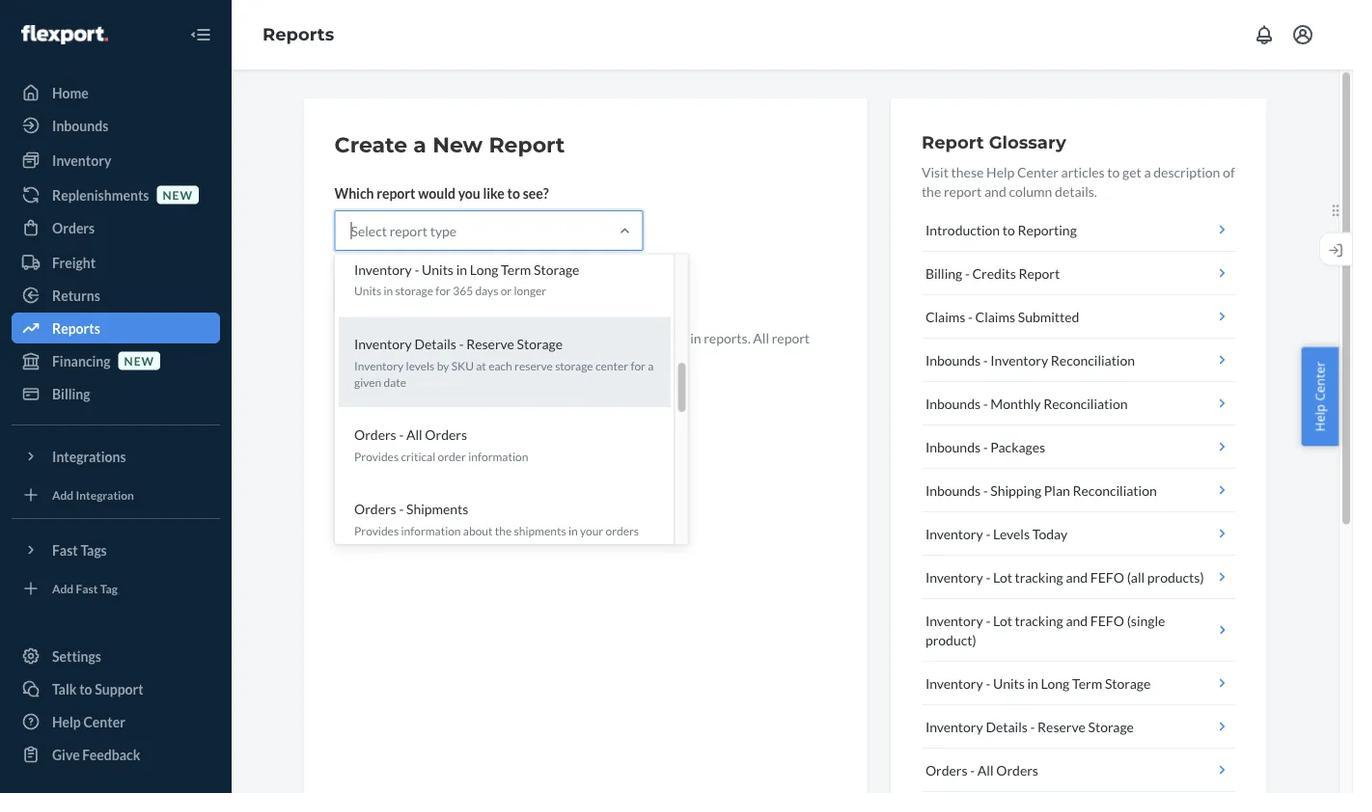 Task type: vqa. For each thing, say whether or not it's contained in the screenshot.


Task type: locate. For each thing, give the bounding box(es) containing it.
1 add from the top
[[52, 488, 74, 502]]

storage inside inventory - units in long term storage units in storage for 365 days or longer
[[395, 284, 433, 298]]

long up the inventory details - reserve storage button
[[1041, 675, 1070, 692]]

- for inbounds - inventory reconciliation
[[984, 352, 988, 368]]

0 horizontal spatial claims
[[926, 308, 966, 325]]

inbounds down inbounds - packages
[[926, 482, 981, 499]]

inbounds link
[[12, 110, 220, 141]]

billing down "introduction"
[[926, 265, 963, 281]]

- inside orders - shipments provides information about the shipments in your orders
[[399, 501, 403, 518]]

lot up the inventory - units in long term storage
[[993, 613, 1013, 629]]

1 horizontal spatial information
[[468, 450, 528, 464]]

0 vertical spatial create
[[335, 132, 408, 158]]

to inside the visit these help center articles to get a description of the report and column details.
[[1108, 164, 1120, 180]]

all up critical
[[406, 427, 422, 443]]

fast tags button
[[12, 535, 220, 566]]

2 horizontal spatial for
[[630, 358, 645, 372]]

- inside button
[[984, 482, 988, 499]]

replenishments
[[52, 187, 149, 203]]

the right about
[[495, 524, 511, 538]]

2 horizontal spatial a
[[1145, 164, 1151, 180]]

0 vertical spatial fast
[[52, 542, 78, 559]]

details
[[414, 336, 456, 352], [986, 719, 1028, 735]]

add integration
[[52, 488, 134, 502]]

1 vertical spatial reports
[[52, 320, 100, 336]]

add left integration
[[52, 488, 74, 502]]

claims down credits on the right top of page
[[976, 308, 1016, 325]]

term for inventory - units in long term storage units in storage for 365 days or longer
[[501, 261, 531, 278]]

1 vertical spatial help center
[[52, 714, 125, 730]]

report inside button
[[1019, 265, 1060, 281]]

storage inside inventory details - reserve storage inventory levels by sku at each reserve storage center for a given date
[[517, 336, 562, 352]]

lot inside the inventory - lot tracking and fefo (single product)
[[993, 613, 1013, 629]]

the
[[922, 183, 942, 199], [495, 524, 511, 538]]

long
[[469, 261, 498, 278], [1041, 675, 1070, 692]]

inventory details - reserve storage inventory levels by sku at each reserve storage center for a given date
[[354, 336, 654, 389]]

the down visit
[[922, 183, 942, 199]]

0 horizontal spatial reserve
[[466, 336, 514, 352]]

inventory inside button
[[926, 675, 984, 692]]

orders for orders
[[52, 220, 95, 236]]

0 horizontal spatial the
[[495, 524, 511, 538]]

1 vertical spatial fefo
[[1091, 613, 1125, 629]]

1 vertical spatial reserve
[[1038, 719, 1086, 735]]

-
[[414, 261, 419, 278], [965, 265, 970, 281], [968, 308, 973, 325], [459, 336, 463, 352], [984, 352, 988, 368], [984, 395, 988, 412], [399, 427, 403, 443], [984, 439, 988, 455], [984, 482, 988, 499], [399, 501, 403, 518], [986, 526, 991, 542], [986, 569, 991, 586], [986, 613, 991, 629], [986, 675, 991, 692], [1031, 719, 1035, 735], [971, 762, 975, 779]]

0 vertical spatial help center
[[1312, 362, 1329, 432]]

0 vertical spatial new
[[163, 188, 193, 202]]

create up may at the top left of the page
[[351, 285, 393, 302]]

reconciliation inside button
[[1051, 352, 1136, 368]]

orders for orders - shipments provides information about the shipments in your orders
[[354, 501, 396, 518]]

inventory for inventory details - reserve storage inventory levels by sku at each reserve storage center for a given date
[[354, 336, 412, 352]]

2 fefo from the top
[[1091, 613, 1125, 629]]

2 vertical spatial new
[[124, 354, 155, 368]]

help inside the visit these help center articles to get a description of the report and column details.
[[987, 164, 1015, 180]]

1 vertical spatial provides
[[354, 524, 398, 538]]

- inside inventory details - reserve storage inventory levels by sku at each reserve storage center for a given date
[[459, 336, 463, 352]]

1 vertical spatial tracking
[[1015, 613, 1064, 629]]

add down fast tags
[[52, 582, 74, 596]]

2 tracking from the top
[[1015, 613, 1064, 629]]

help center
[[1312, 362, 1329, 432], [52, 714, 125, 730]]

1 vertical spatial long
[[1041, 675, 1070, 692]]

1 provides from the top
[[354, 450, 398, 464]]

- down inventory details - reserve storage
[[971, 762, 975, 779]]

0 vertical spatial fefo
[[1091, 569, 1125, 586]]

report right reports.
[[772, 330, 810, 346]]

tag
[[100, 582, 118, 596]]

inventory - units in long term storage units in storage for 365 days or longer
[[354, 261, 579, 298]]

provides inside "orders - all orders provides critical order information"
[[354, 450, 398, 464]]

articles
[[1062, 164, 1105, 180]]

lot
[[993, 569, 1013, 586], [993, 613, 1013, 629]]

2 vertical spatial center
[[83, 714, 125, 730]]

1 vertical spatial new
[[502, 330, 527, 346]]

and inside the inventory - lot tracking and fefo (single product)
[[1066, 613, 1088, 629]]

- inside the inventory - lot tracking and fefo (single product)
[[986, 613, 991, 629]]

levels
[[993, 526, 1030, 542]]

storage inside button
[[1089, 719, 1134, 735]]

information inside orders - shipments provides information about the shipments in your orders
[[401, 524, 461, 538]]

tracking inside the inventory - lot tracking and fefo (single product)
[[1015, 613, 1064, 629]]

inbounds up inbounds - packages
[[926, 395, 981, 412]]

1 tracking from the top
[[1015, 569, 1064, 586]]

inventory - lot tracking and fefo (single product) button
[[922, 600, 1236, 662]]

1 vertical spatial center
[[1312, 362, 1329, 401]]

- inside "orders - all orders provides critical order information"
[[399, 427, 403, 443]]

reconciliation for inbounds - inventory reconciliation
[[1051, 352, 1136, 368]]

introduction to reporting
[[926, 222, 1077, 238]]

reports
[[263, 24, 334, 45], [52, 320, 100, 336]]

for inside inventory details - reserve storage inventory levels by sku at each reserve storage center for a given date
[[630, 358, 645, 372]]

1 horizontal spatial term
[[1073, 675, 1103, 692]]

information
[[529, 330, 599, 346], [468, 450, 528, 464], [401, 524, 461, 538]]

1 horizontal spatial the
[[922, 183, 942, 199]]

reserve down inventory - units in long term storage button
[[1038, 719, 1086, 735]]

units up inventory details - reserve storage
[[993, 675, 1025, 692]]

0 vertical spatial all
[[753, 330, 770, 346]]

1 horizontal spatial center
[[1018, 164, 1059, 180]]

- left the 'monthly'
[[984, 395, 988, 412]]

0 vertical spatial help
[[987, 164, 1015, 180]]

storage left the center
[[555, 358, 593, 372]]

2 horizontal spatial information
[[529, 330, 599, 346]]

1 horizontal spatial long
[[1041, 675, 1070, 692]]

fefo left (single
[[1091, 613, 1125, 629]]

orders inside 'link'
[[52, 220, 95, 236]]

2 vertical spatial for
[[630, 358, 645, 372]]

reserve inside inventory details - reserve storage inventory levels by sku at each reserve storage center for a given date
[[466, 336, 514, 352]]

for left 365
[[435, 284, 450, 298]]

talk to support button
[[12, 674, 220, 705]]

all down inventory details - reserve storage
[[978, 762, 994, 779]]

in up take
[[383, 284, 393, 298]]

2 horizontal spatial center
[[1312, 362, 1329, 401]]

storage up up
[[395, 284, 433, 298]]

1 horizontal spatial all
[[753, 330, 770, 346]]

reconciliation down claims - claims submitted button
[[1051, 352, 1136, 368]]

billing - credits report button
[[922, 252, 1236, 295]]

- down inventory - levels today at the right bottom
[[986, 569, 991, 586]]

and down 'inventory - lot tracking and fefo (all products)' button
[[1066, 613, 1088, 629]]

0 horizontal spatial for
[[435, 284, 450, 298]]

type
[[430, 223, 457, 239]]

inventory inside 'link'
[[52, 152, 111, 168]]

2 add from the top
[[52, 582, 74, 596]]

- left packages
[[984, 439, 988, 455]]

2 horizontal spatial report
[[1019, 265, 1060, 281]]

inventory - units in long term storage
[[926, 675, 1151, 692]]

- up create report
[[414, 261, 419, 278]]

details inside inventory details - reserve storage inventory levels by sku at each reserve storage center for a given date
[[414, 336, 456, 352]]

orders inside orders - shipments provides information about the shipments in your orders
[[354, 501, 396, 518]]

orders - all orders provides critical order information
[[354, 427, 528, 464]]

visit
[[922, 164, 949, 180]]

- left shipments
[[399, 501, 403, 518]]

0 horizontal spatial term
[[501, 261, 531, 278]]

fast left tags
[[52, 542, 78, 559]]

fefo for (single
[[1091, 613, 1125, 629]]

billing inside button
[[926, 265, 963, 281]]

a
[[414, 132, 427, 158], [1145, 164, 1151, 180], [648, 358, 654, 372]]

1 lot from the top
[[993, 569, 1013, 586]]

1 vertical spatial and
[[1066, 569, 1088, 586]]

2 vertical spatial reconciliation
[[1073, 482, 1157, 499]]

it may take up to 2 hours for new information to be reflected in reports. all report time fields are in universal time (utc).
[[335, 330, 810, 365]]

help inside button
[[1312, 405, 1329, 432]]

2 provides from the top
[[354, 524, 398, 538]]

- up inventory details - reserve storage
[[986, 675, 991, 692]]

report up select report type
[[377, 185, 416, 201]]

0 vertical spatial information
[[529, 330, 599, 346]]

reserve inside button
[[1038, 719, 1086, 735]]

a down reflected
[[648, 358, 654, 372]]

1 horizontal spatial reports link
[[263, 24, 334, 45]]

add for add fast tag
[[52, 582, 74, 596]]

for inside the it may take up to 2 hours for new information to be reflected in reports. all report time fields are in universal time (utc).
[[482, 330, 499, 346]]

billing for billing - credits report
[[926, 265, 963, 281]]

all
[[753, 330, 770, 346], [406, 427, 422, 443], [978, 762, 994, 779]]

units inside button
[[993, 675, 1025, 692]]

storage up reserve
[[517, 336, 562, 352]]

1 vertical spatial a
[[1145, 164, 1151, 180]]

open notifications image
[[1253, 23, 1276, 46]]

1 vertical spatial reconciliation
[[1044, 395, 1128, 412]]

flexport logo image
[[21, 25, 108, 44]]

billing down "financing"
[[52, 386, 90, 402]]

- down claims - claims submitted
[[984, 352, 988, 368]]

1 vertical spatial add
[[52, 582, 74, 596]]

report up these
[[922, 131, 984, 153]]

information up the (utc). at the left top
[[529, 330, 599, 346]]

center inside the visit these help center articles to get a description of the report and column details.
[[1018, 164, 1059, 180]]

0 vertical spatial storage
[[395, 284, 433, 298]]

0 vertical spatial term
[[501, 261, 531, 278]]

2 vertical spatial and
[[1066, 613, 1088, 629]]

long inside inventory - units in long term storage button
[[1041, 675, 1070, 692]]

create up which
[[335, 132, 408, 158]]

levels
[[406, 358, 434, 372]]

time
[[493, 349, 522, 365]]

details for inventory details - reserve storage inventory levels by sku at each reserve storage center for a given date
[[414, 336, 456, 352]]

storage down inventory - units in long term storage button
[[1089, 719, 1134, 735]]

a left new at the top left of the page
[[414, 132, 427, 158]]

1 vertical spatial billing
[[52, 386, 90, 402]]

details up by
[[414, 336, 456, 352]]

1 horizontal spatial claims
[[976, 308, 1016, 325]]

0 vertical spatial details
[[414, 336, 456, 352]]

term for inventory - units in long term storage
[[1073, 675, 1103, 692]]

units
[[421, 261, 453, 278], [354, 284, 381, 298], [993, 675, 1025, 692]]

and left column
[[985, 183, 1007, 199]]

1 vertical spatial the
[[495, 524, 511, 538]]

lot down inventory - levels today at the right bottom
[[993, 569, 1013, 586]]

inventory inside the inventory - lot tracking and fefo (single product)
[[926, 613, 984, 629]]

1 horizontal spatial reserve
[[1038, 719, 1086, 735]]

storage down (single
[[1105, 675, 1151, 692]]

0 horizontal spatial details
[[414, 336, 456, 352]]

new for replenishments
[[163, 188, 193, 202]]

information right order
[[468, 450, 528, 464]]

1 horizontal spatial billing
[[926, 265, 963, 281]]

- up sku
[[459, 336, 463, 352]]

fast inside dropdown button
[[52, 542, 78, 559]]

to left be
[[602, 330, 614, 346]]

inbounds down the home at the left top of the page
[[52, 117, 108, 134]]

1 vertical spatial term
[[1073, 675, 1103, 692]]

of
[[1223, 164, 1236, 180]]

- for orders - all orders provides critical order information
[[399, 427, 403, 443]]

long for inventory - units in long term storage
[[1041, 675, 1070, 692]]

inventory - lot tracking and fefo (single product)
[[926, 613, 1166, 648]]

0 horizontal spatial billing
[[52, 386, 90, 402]]

it
[[335, 330, 344, 346]]

term up the inventory details - reserve storage button
[[1073, 675, 1103, 692]]

create a new report
[[335, 132, 565, 158]]

- left the levels
[[986, 526, 991, 542]]

- inside inventory - units in long term storage units in storage for 365 days or longer
[[414, 261, 419, 278]]

long up days
[[469, 261, 498, 278]]

close navigation image
[[189, 23, 212, 46]]

1 horizontal spatial storage
[[555, 358, 593, 372]]

reconciliation inside button
[[1044, 395, 1128, 412]]

0 vertical spatial reconciliation
[[1051, 352, 1136, 368]]

which report would you like to see?
[[335, 185, 549, 201]]

feedback
[[82, 747, 140, 763]]

storage up longer
[[533, 261, 579, 278]]

inventory
[[52, 152, 111, 168], [354, 261, 412, 278], [354, 336, 412, 352], [991, 352, 1049, 368], [354, 358, 403, 372], [926, 526, 984, 542], [926, 569, 984, 586], [926, 613, 984, 629], [926, 675, 984, 692], [926, 719, 984, 735]]

information down shipments
[[401, 524, 461, 538]]

report down reporting
[[1019, 265, 1060, 281]]

units up 365
[[421, 261, 453, 278]]

home link
[[12, 77, 220, 108]]

time
[[335, 349, 361, 365]]

packages
[[991, 439, 1046, 455]]

- up critical
[[399, 427, 403, 443]]

a right get
[[1145, 164, 1151, 180]]

for right the center
[[630, 358, 645, 372]]

tracking down inventory - lot tracking and fefo (all products)
[[1015, 613, 1064, 629]]

report for which report would you like to see?
[[377, 185, 416, 201]]

sku
[[451, 358, 474, 372]]

fefo left (all
[[1091, 569, 1125, 586]]

information inside "orders - all orders provides critical order information"
[[468, 450, 528, 464]]

inventory inside inventory - units in long term storage units in storage for 365 days or longer
[[354, 261, 412, 278]]

1 horizontal spatial details
[[986, 719, 1028, 735]]

claims down billing - credits report on the top of page
[[926, 308, 966, 325]]

0 horizontal spatial units
[[354, 284, 381, 298]]

new up orders 'link'
[[163, 188, 193, 202]]

all for orders - all orders
[[978, 762, 994, 779]]

to
[[1108, 164, 1120, 180], [507, 185, 520, 201], [1003, 222, 1016, 238], [419, 330, 432, 346], [602, 330, 614, 346], [79, 681, 92, 698]]

- down the inventory - units in long term storage
[[1031, 719, 1035, 735]]

all right reports.
[[753, 330, 770, 346]]

report for billing - credits report
[[1019, 265, 1060, 281]]

report up see?
[[489, 132, 565, 158]]

reserve up at on the top left of page
[[466, 336, 514, 352]]

provides inside orders - shipments provides information about the shipments in your orders
[[354, 524, 398, 538]]

1 horizontal spatial units
[[421, 261, 453, 278]]

inbounds - inventory reconciliation button
[[922, 339, 1236, 382]]

and down inventory - levels today button
[[1066, 569, 1088, 586]]

you
[[458, 185, 481, 201]]

- down billing - credits report on the top of page
[[968, 308, 973, 325]]

inbounds for inbounds - packages
[[926, 439, 981, 455]]

orders for orders - all orders
[[926, 762, 968, 779]]

fefo
[[1091, 569, 1125, 586], [1091, 613, 1125, 629]]

tracking
[[1015, 569, 1064, 586], [1015, 613, 1064, 629]]

0 vertical spatial reports
[[263, 24, 334, 45]]

to left 2
[[419, 330, 432, 346]]

0 vertical spatial add
[[52, 488, 74, 502]]

inbounds down claims - claims submitted
[[926, 352, 981, 368]]

0 vertical spatial lot
[[993, 569, 1013, 586]]

0 horizontal spatial new
[[124, 354, 155, 368]]

1 horizontal spatial help center
[[1312, 362, 1329, 432]]

- up the inventory - units in long term storage
[[986, 613, 991, 629]]

at
[[476, 358, 486, 372]]

help center inside button
[[1312, 362, 1329, 432]]

for
[[435, 284, 450, 298], [482, 330, 499, 346], [630, 358, 645, 372]]

in right are
[[420, 349, 431, 365]]

create for create report
[[351, 285, 393, 302]]

like
[[483, 185, 505, 201]]

inbounds for inbounds - inventory reconciliation
[[926, 352, 981, 368]]

new up the billing link
[[124, 354, 155, 368]]

report inside button
[[395, 285, 435, 302]]

would
[[418, 185, 456, 201]]

1 vertical spatial details
[[986, 719, 1028, 735]]

orders for orders - all orders provides critical order information
[[354, 427, 396, 443]]

units up may at the top left of the page
[[354, 284, 381, 298]]

0 horizontal spatial report
[[489, 132, 565, 158]]

details up orders - all orders
[[986, 719, 1028, 735]]

a inside inventory details - reserve storage inventory levels by sku at each reserve storage center for a given date
[[648, 358, 654, 372]]

order
[[437, 450, 466, 464]]

term inside button
[[1073, 675, 1103, 692]]

report left type
[[390, 223, 428, 239]]

orders
[[605, 524, 639, 538]]

by
[[437, 358, 449, 372]]

all inside button
[[978, 762, 994, 779]]

lot for inventory - lot tracking and fefo (single product)
[[993, 613, 1013, 629]]

1 horizontal spatial new
[[163, 188, 193, 202]]

inbounds inside "link"
[[52, 117, 108, 134]]

2 vertical spatial information
[[401, 524, 461, 538]]

all inside "orders - all orders provides critical order information"
[[406, 427, 422, 443]]

to right like
[[507, 185, 520, 201]]

inventory for inventory - units in long term storage units in storage for 365 days or longer
[[354, 261, 412, 278]]

1 fefo from the top
[[1091, 569, 1125, 586]]

2 horizontal spatial all
[[978, 762, 994, 779]]

report
[[944, 183, 982, 199], [377, 185, 416, 201], [390, 223, 428, 239], [395, 285, 435, 302], [772, 330, 810, 346]]

1 horizontal spatial for
[[482, 330, 499, 346]]

2 horizontal spatial new
[[502, 330, 527, 346]]

0 vertical spatial tracking
[[1015, 569, 1064, 586]]

1 horizontal spatial report
[[922, 131, 984, 153]]

in up inventory details - reserve storage
[[1028, 675, 1039, 692]]

new up time
[[502, 330, 527, 346]]

create for create a new report
[[335, 132, 408, 158]]

report for create report
[[395, 285, 435, 302]]

2 lot from the top
[[993, 613, 1013, 629]]

fast left tag
[[76, 582, 98, 596]]

reconciliation down inbounds - inventory reconciliation button
[[1044, 395, 1128, 412]]

1 claims from the left
[[926, 308, 966, 325]]

details inside the inventory details - reserve storage button
[[986, 719, 1028, 735]]

0 vertical spatial the
[[922, 183, 942, 199]]

1 vertical spatial for
[[482, 330, 499, 346]]

- for inventory - lot tracking and fefo (all products)
[[986, 569, 991, 586]]

orders
[[52, 220, 95, 236], [354, 427, 396, 443], [425, 427, 467, 443], [354, 501, 396, 518], [926, 762, 968, 779], [997, 762, 1039, 779]]

inventory for inventory
[[52, 152, 111, 168]]

0 vertical spatial long
[[469, 261, 498, 278]]

report up up
[[395, 285, 435, 302]]

term up or
[[501, 261, 531, 278]]

- for inventory - units in long term storage
[[986, 675, 991, 692]]

1 vertical spatial information
[[468, 450, 528, 464]]

1 horizontal spatial a
[[648, 358, 654, 372]]

center inside button
[[1312, 362, 1329, 401]]

reconciliation down inbounds - packages button
[[1073, 482, 1157, 499]]

and inside 'inventory - lot tracking and fefo (all products)' button
[[1066, 569, 1088, 586]]

inbounds for inbounds
[[52, 117, 108, 134]]

orders link
[[12, 212, 220, 243]]

for up time
[[482, 330, 499, 346]]

1 vertical spatial help
[[1312, 405, 1329, 432]]

1 vertical spatial lot
[[993, 613, 1013, 629]]

term inside inventory - units in long term storage units in storage for 365 days or longer
[[501, 261, 531, 278]]

inventory for inventory - units in long term storage
[[926, 675, 984, 692]]

report inside the visit these help center articles to get a description of the report and column details.
[[944, 183, 982, 199]]

0 horizontal spatial help center
[[52, 714, 125, 730]]

new for financing
[[124, 354, 155, 368]]

- for inbounds - shipping plan reconciliation
[[984, 482, 988, 499]]

- left shipping
[[984, 482, 988, 499]]

0 vertical spatial for
[[435, 284, 450, 298]]

inbounds inside button
[[926, 482, 981, 499]]

0 horizontal spatial long
[[469, 261, 498, 278]]

financing
[[52, 353, 111, 369]]

inbounds left packages
[[926, 439, 981, 455]]

take
[[374, 330, 399, 346]]

may
[[346, 330, 371, 346]]

fefo inside the inventory - lot tracking and fefo (single product)
[[1091, 613, 1125, 629]]

inventory - units in long term storage button
[[922, 662, 1236, 706]]

to left get
[[1108, 164, 1120, 180]]

0 vertical spatial reserve
[[466, 336, 514, 352]]

tracking down today
[[1015, 569, 1064, 586]]

inbounds inside button
[[926, 395, 981, 412]]

in left "your"
[[568, 524, 578, 538]]

0 vertical spatial center
[[1018, 164, 1059, 180]]

billing
[[926, 265, 963, 281], [52, 386, 90, 402]]

in left reports.
[[690, 330, 701, 346]]

long inside inventory - units in long term storage units in storage for 365 days or longer
[[469, 261, 498, 278]]

inbounds
[[52, 117, 108, 134], [926, 352, 981, 368], [926, 395, 981, 412], [926, 439, 981, 455], [926, 482, 981, 499]]

- left credits on the right top of page
[[965, 265, 970, 281]]

claims - claims submitted button
[[922, 295, 1236, 339]]

claims
[[926, 308, 966, 325], [976, 308, 1016, 325]]

0 vertical spatial units
[[421, 261, 453, 278]]

reports link
[[263, 24, 334, 45], [12, 313, 220, 344]]

report down these
[[944, 183, 982, 199]]

1 vertical spatial storage
[[555, 358, 593, 372]]

0 vertical spatial and
[[985, 183, 1007, 199]]

2 vertical spatial a
[[648, 358, 654, 372]]

0 vertical spatial a
[[414, 132, 427, 158]]

integrations button
[[12, 441, 220, 472]]

0 vertical spatial provides
[[354, 450, 398, 464]]

1 vertical spatial all
[[406, 427, 422, 443]]

create inside button
[[351, 285, 393, 302]]

storage
[[533, 261, 579, 278], [517, 336, 562, 352], [1105, 675, 1151, 692], [1089, 719, 1134, 735]]



Task type: describe. For each thing, give the bounding box(es) containing it.
plan
[[1045, 482, 1071, 499]]

monthly
[[991, 395, 1041, 412]]

create report
[[351, 285, 435, 302]]

- for orders - shipments provides information about the shipments in your orders
[[399, 501, 403, 518]]

report glossary
[[922, 131, 1067, 153]]

to right talk
[[79, 681, 92, 698]]

help center button
[[1302, 347, 1339, 446]]

1 horizontal spatial reports
[[263, 24, 334, 45]]

in inside orders - shipments provides information about the shipments in your orders
[[568, 524, 578, 538]]

orders - shipments provides information about the shipments in your orders
[[354, 501, 639, 538]]

billing for billing
[[52, 386, 90, 402]]

and for inventory - lot tracking and fefo (all products)
[[1066, 569, 1088, 586]]

inventory details - reserve storage
[[926, 719, 1134, 735]]

report for select report type
[[390, 223, 428, 239]]

reflected
[[634, 330, 688, 346]]

inbounds - packages button
[[922, 426, 1236, 469]]

new inside the it may take up to 2 hours for new information to be reflected in reports. all report time fields are in universal time (utc).
[[502, 330, 527, 346]]

glossary
[[989, 131, 1067, 153]]

inbounds - monthly reconciliation
[[926, 395, 1128, 412]]

365
[[453, 284, 473, 298]]

storage inside inventory - units in long term storage units in storage for 365 days or longer
[[533, 261, 579, 278]]

billing - credits report
[[926, 265, 1060, 281]]

credits
[[973, 265, 1016, 281]]

report for create a new report
[[489, 132, 565, 158]]

inventory for inventory - levels today
[[926, 526, 984, 542]]

- for billing - credits report
[[965, 265, 970, 281]]

reserve for inventory details - reserve storage
[[1038, 719, 1086, 735]]

inventory link
[[12, 145, 220, 176]]

give feedback button
[[12, 740, 220, 770]]

shipping
[[991, 482, 1042, 499]]

these
[[952, 164, 984, 180]]

days
[[475, 284, 498, 298]]

inventory for inventory - lot tracking and fefo (single product)
[[926, 613, 984, 629]]

give
[[52, 747, 80, 763]]

units for inventory - units in long term storage
[[993, 675, 1025, 692]]

inventory - lot tracking and fefo (all products)
[[926, 569, 1205, 586]]

submitted
[[1018, 308, 1080, 325]]

1 vertical spatial units
[[354, 284, 381, 298]]

add fast tag
[[52, 582, 118, 596]]

tracking for (all
[[1015, 569, 1064, 586]]

create report button
[[335, 274, 451, 313]]

reconciliation inside button
[[1073, 482, 1157, 499]]

new
[[433, 132, 483, 158]]

- for claims - claims submitted
[[968, 308, 973, 325]]

units for inventory - units in long term storage units in storage for 365 days or longer
[[421, 261, 453, 278]]

billing link
[[12, 378, 220, 409]]

- for inventory - lot tracking and fefo (single product)
[[986, 613, 991, 629]]

storage inside inventory details - reserve storage inventory levels by sku at each reserve storage center for a given date
[[555, 358, 593, 372]]

fields
[[364, 349, 396, 365]]

for inside inventory - units in long term storage units in storage for 365 days or longer
[[435, 284, 450, 298]]

inventory for inventory - lot tracking and fefo (all products)
[[926, 569, 984, 586]]

reserve
[[514, 358, 553, 372]]

all for orders - all orders provides critical order information
[[406, 427, 422, 443]]

column
[[1009, 183, 1053, 199]]

description
[[1154, 164, 1221, 180]]

integrations
[[52, 448, 126, 465]]

inbounds - monthly reconciliation button
[[922, 382, 1236, 426]]

- for inbounds - packages
[[984, 439, 988, 455]]

longer
[[514, 284, 546, 298]]

which
[[335, 185, 374, 201]]

(utc).
[[525, 349, 562, 365]]

select
[[351, 223, 387, 239]]

inventory - lot tracking and fefo (all products) button
[[922, 556, 1236, 600]]

see?
[[523, 185, 549, 201]]

inbounds - shipping plan reconciliation
[[926, 482, 1157, 499]]

visit these help center articles to get a description of the report and column details.
[[922, 164, 1236, 199]]

each
[[488, 358, 512, 372]]

or
[[500, 284, 511, 298]]

returns
[[52, 287, 100, 304]]

add for add integration
[[52, 488, 74, 502]]

critical
[[401, 450, 435, 464]]

add fast tag link
[[12, 574, 220, 604]]

support
[[95, 681, 144, 698]]

help center link
[[12, 707, 220, 738]]

be
[[617, 330, 632, 346]]

select report type
[[351, 223, 457, 239]]

the inside the visit these help center articles to get a description of the report and column details.
[[922, 183, 942, 199]]

- for inventory - levels today
[[986, 526, 991, 542]]

the inside orders - shipments provides information about the shipments in your orders
[[495, 524, 511, 538]]

inbounds for inbounds - shipping plan reconciliation
[[926, 482, 981, 499]]

product)
[[926, 632, 977, 648]]

- for inbounds - monthly reconciliation
[[984, 395, 988, 412]]

inbounds for inbounds - monthly reconciliation
[[926, 395, 981, 412]]

- for inventory - units in long term storage units in storage for 365 days or longer
[[414, 261, 419, 278]]

0 horizontal spatial center
[[83, 714, 125, 730]]

center
[[595, 358, 628, 372]]

0 horizontal spatial a
[[414, 132, 427, 158]]

(all
[[1127, 569, 1145, 586]]

claims - claims submitted
[[926, 308, 1080, 325]]

report inside the it may take up to 2 hours for new information to be reflected in reports. all report time fields are in universal time (utc).
[[772, 330, 810, 346]]

about
[[463, 524, 492, 538]]

tracking for (single
[[1015, 613, 1064, 629]]

freight link
[[12, 247, 220, 278]]

all inside the it may take up to 2 hours for new information to be reflected in reports. all report time fields are in universal time (utc).
[[753, 330, 770, 346]]

a inside the visit these help center articles to get a description of the report and column details.
[[1145, 164, 1151, 180]]

to left reporting
[[1003, 222, 1016, 238]]

and for inventory - lot tracking and fefo (single product)
[[1066, 613, 1088, 629]]

inventory for inventory details - reserve storage
[[926, 719, 984, 735]]

products)
[[1148, 569, 1205, 586]]

0 vertical spatial reports link
[[263, 24, 334, 45]]

reporting
[[1018, 222, 1077, 238]]

given
[[354, 375, 381, 389]]

are
[[398, 349, 418, 365]]

in inside button
[[1028, 675, 1039, 692]]

inbounds - shipping plan reconciliation button
[[922, 469, 1236, 513]]

and inside the visit these help center articles to get a description of the report and column details.
[[985, 183, 1007, 199]]

lot for inventory - lot tracking and fefo (all products)
[[993, 569, 1013, 586]]

information inside the it may take up to 2 hours for new information to be reflected in reports. all report time fields are in universal time (utc).
[[529, 330, 599, 346]]

settings link
[[12, 641, 220, 672]]

reports.
[[704, 330, 751, 346]]

fefo for (all
[[1091, 569, 1125, 586]]

reconciliation for inbounds - monthly reconciliation
[[1044, 395, 1128, 412]]

long for inventory - units in long term storage units in storage for 365 days or longer
[[469, 261, 498, 278]]

today
[[1033, 526, 1068, 542]]

your
[[580, 524, 603, 538]]

in up 365
[[456, 261, 467, 278]]

0 horizontal spatial reports
[[52, 320, 100, 336]]

0 horizontal spatial help
[[52, 714, 81, 730]]

integration
[[76, 488, 134, 502]]

inventory - levels today
[[926, 526, 1068, 542]]

universal
[[434, 349, 490, 365]]

2
[[435, 330, 442, 346]]

1 vertical spatial fast
[[76, 582, 98, 596]]

open account menu image
[[1292, 23, 1315, 46]]

1 vertical spatial reports link
[[12, 313, 220, 344]]

details.
[[1055, 183, 1098, 199]]

hours
[[445, 330, 479, 346]]

shipments
[[406, 501, 468, 518]]

storage inside button
[[1105, 675, 1151, 692]]

tags
[[81, 542, 107, 559]]

shipments
[[514, 524, 566, 538]]

orders - all orders
[[926, 762, 1039, 779]]

reserve for inventory details - reserve storage inventory levels by sku at each reserve storage center for a given date
[[466, 336, 514, 352]]

2 claims from the left
[[976, 308, 1016, 325]]

get
[[1123, 164, 1142, 180]]

talk
[[52, 681, 77, 698]]

inbounds - inventory reconciliation
[[926, 352, 1136, 368]]

- for orders - all orders
[[971, 762, 975, 779]]

details for inventory details - reserve storage
[[986, 719, 1028, 735]]



